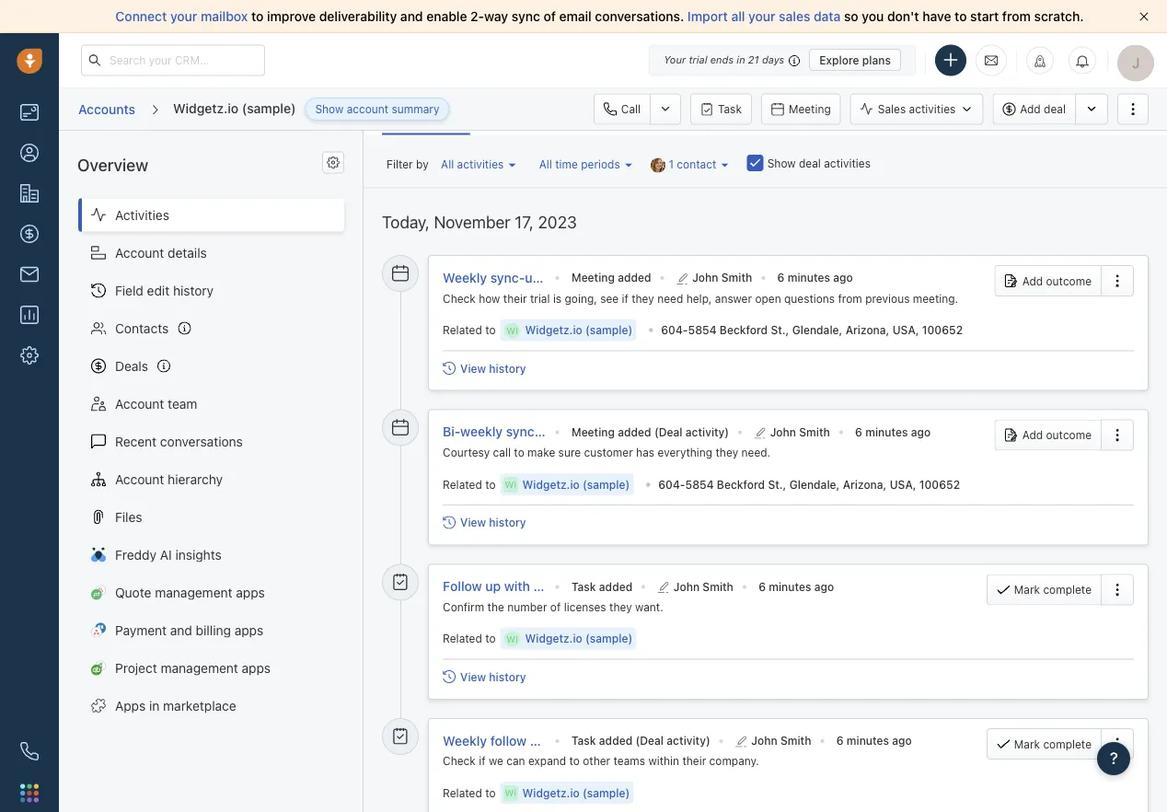 Task type: describe. For each thing, give the bounding box(es) containing it.
smith for follow up with widgetz (sample)
[[703, 579, 734, 592]]

related to for widgetz.io (sample) link below "licenses"
[[443, 632, 496, 645]]

add inside button
[[1021, 103, 1041, 116]]

1 your from the left
[[170, 9, 197, 24]]

add outcome button for courtesy call to make sure customer has everything they need.
[[995, 419, 1101, 450]]

0 horizontal spatial in
[[149, 698, 160, 713]]

related to for widgetz.io (sample) link underneath going, on the top
[[443, 323, 496, 336]]

way
[[484, 9, 508, 24]]

account for account team
[[115, 396, 164, 411]]

minutes for weekly follow up (sample)
[[847, 734, 890, 747]]

added for bi-weekly sync-up (sample)
[[618, 425, 652, 438]]

account hierarchy
[[115, 471, 223, 487]]

email
[[559, 9, 592, 24]]

close image
[[1140, 12, 1149, 21]]

accounts link
[[77, 95, 136, 124]]

widgetz.io down expand
[[523, 786, 580, 799]]

deal for show
[[799, 157, 821, 170]]

add deal button
[[993, 93, 1076, 125]]

sales activities
[[878, 103, 956, 116]]

payment
[[115, 622, 167, 638]]

meetings image
[[392, 419, 409, 435]]

confirm the number of licenses they want.
[[443, 600, 664, 613]]

1 vertical spatial trial
[[530, 291, 550, 304]]

deliverability
[[319, 9, 397, 24]]

confirm
[[443, 600, 485, 613]]

6 for bi-weekly sync-up (sample)
[[856, 425, 863, 438]]

data
[[814, 9, 841, 24]]

need
[[658, 291, 684, 304]]

2 related from the top
[[443, 477, 482, 490]]

minutes for follow up with widgetz (sample)
[[769, 579, 812, 592]]

ago for follow up with widgetz (sample)
[[815, 579, 834, 592]]

mark for weekly follow up (sample)
[[1015, 737, 1041, 750]]

view history link for weekly
[[443, 516, 526, 529]]

teams
[[614, 754, 646, 767]]

to left start
[[955, 9, 967, 24]]

ago for bi-weekly sync-up (sample)
[[911, 425, 931, 438]]

so
[[844, 9, 859, 24]]

1 vertical spatial apps
[[235, 622, 264, 638]]

604- for if
[[661, 323, 688, 336]]

2 your from the left
[[749, 9, 776, 24]]

add deal
[[1021, 103, 1066, 116]]

apps in marketplace
[[115, 698, 236, 713]]

plans
[[863, 53, 891, 66]]

make
[[528, 446, 556, 458]]

check if we can expand to other teams within their company.
[[443, 754, 759, 767]]

time
[[555, 158, 578, 170]]

smith for weekly follow up (sample)
[[781, 734, 812, 747]]

to right call
[[514, 446, 525, 458]]

account for account hierarchy
[[115, 471, 164, 487]]

6 minutes ago for follow up with widgetz (sample)
[[759, 579, 834, 592]]

(sample) inside 'link'
[[549, 732, 603, 748]]

add for check how their trial is going, see if they need help, answer open questions from previous meeting.
[[1023, 274, 1043, 287]]

filter by
[[387, 158, 429, 170]]

add for courtesy call to make sure customer has everything they need.
[[1023, 428, 1043, 441]]

account
[[347, 103, 389, 116]]

conversations.
[[595, 9, 684, 24]]

1 vertical spatial their
[[683, 754, 706, 767]]

explore
[[820, 53, 860, 66]]

0 horizontal spatial if
[[479, 754, 486, 767]]

open
[[755, 291, 781, 304]]

task inside button
[[718, 103, 742, 116]]

expand
[[528, 754, 566, 767]]

your trial ends in 21 days
[[664, 54, 785, 66]]

connect your mailbox link
[[116, 9, 251, 24]]

freshworks switcher image
[[20, 784, 39, 802]]

john for bi-weekly sync-up (sample)
[[770, 425, 797, 438]]

4 related from the top
[[443, 786, 482, 799]]

account details
[[115, 245, 207, 260]]

sure
[[559, 446, 581, 458]]

widgetz.io (sample) link down other
[[523, 785, 630, 801]]

john smith for follow up with widgetz (sample)
[[674, 579, 734, 592]]

quote management apps
[[115, 585, 265, 600]]

(sample) inside 'link'
[[588, 578, 642, 593]]

all for all time periods
[[539, 158, 552, 170]]

john smith for weekly follow up (sample)
[[752, 734, 812, 747]]

add outcome for check how their trial is going, see if they need help, answer open questions from previous meeting.
[[1023, 274, 1092, 287]]

mark complete for follow up with widgetz (sample)
[[1015, 583, 1092, 596]]

start
[[971, 9, 999, 24]]

to down call
[[485, 477, 496, 490]]

weekly
[[443, 732, 487, 748]]

(deal for weekly follow up (sample)
[[636, 734, 664, 747]]

contacts
[[115, 320, 169, 336]]

2-
[[471, 9, 484, 24]]

questions
[[785, 291, 835, 304]]

today,
[[382, 211, 430, 231]]

previous
[[866, 291, 910, 304]]

you
[[862, 9, 884, 24]]

add outcome button for check how their trial is going, see if they need help, answer open questions from previous meeting.
[[995, 265, 1101, 296]]

1 vertical spatial from
[[838, 291, 863, 304]]

view history for weekly
[[461, 516, 526, 529]]

everything
[[658, 446, 713, 458]]

1 contact
[[669, 158, 717, 170]]

0 vertical spatial in
[[737, 54, 746, 66]]

mark complete for weekly follow up (sample)
[[1015, 737, 1092, 750]]

100652 for check how their trial is going, see if they need help, answer open questions from previous meeting.
[[922, 323, 963, 336]]

1 horizontal spatial if
[[622, 291, 629, 304]]

within
[[649, 754, 680, 767]]

activity) for weekly follow up (sample)
[[667, 734, 711, 747]]

files
[[115, 509, 142, 524]]

deal for add
[[1044, 103, 1066, 116]]

604-5854 beckford st., glendale, arizona, usa, 100652 for need
[[661, 323, 963, 336]]

task button
[[691, 93, 752, 125]]

john smith for bi-weekly sync-up (sample)
[[770, 425, 830, 438]]

to down we
[[485, 786, 496, 799]]

added up see
[[618, 271, 652, 284]]

call button
[[594, 93, 650, 125]]

details
[[168, 245, 207, 260]]

wi button for widgetz.io (sample) link underneath going, on the top
[[503, 318, 522, 340]]

hierarchy
[[168, 471, 223, 487]]

check for check how their trial is going, see if they need help, answer open questions from previous meeting.
[[443, 291, 476, 304]]

with
[[504, 578, 530, 593]]

the
[[488, 600, 505, 613]]

history for courtesy
[[489, 516, 526, 529]]

answer
[[715, 291, 752, 304]]

need.
[[742, 446, 771, 458]]

see
[[601, 291, 619, 304]]

quote
[[115, 585, 151, 600]]

5854 for need.
[[686, 477, 714, 490]]

call
[[621, 103, 641, 116]]

100652 for courtesy call to make sure customer has everything they need.
[[920, 477, 960, 490]]

apps
[[115, 698, 146, 713]]

glendale, for need
[[793, 323, 843, 336]]

john up check how their trial is going, see if they need help, answer open questions from previous meeting.
[[693, 271, 719, 284]]

how
[[479, 291, 500, 304]]

bi-
[[443, 424, 461, 439]]

check for check if we can expand to other teams within their company.
[[443, 754, 476, 767]]

want.
[[635, 600, 664, 613]]

widgetz.io (sample) link down sure
[[523, 476, 630, 492]]

don't
[[888, 9, 920, 24]]

licenses
[[564, 600, 607, 613]]

to down the
[[485, 632, 496, 645]]

weekly follow up (sample)
[[443, 732, 603, 748]]

insights
[[175, 547, 222, 562]]

edit
[[147, 283, 170, 298]]

wi widgetz.io (sample) for widgetz.io (sample) link underneath going, on the top
[[507, 323, 633, 336]]

task for follow up with widgetz (sample)
[[572, 579, 596, 592]]

added for follow up with widgetz (sample)
[[599, 579, 633, 592]]

ago for weekly follow up (sample)
[[893, 734, 912, 747]]

summary
[[392, 103, 440, 116]]

0 vertical spatial trial
[[689, 54, 708, 66]]

bi-weekly sync-up (sample) link
[[443, 424, 614, 440]]

604-5854 beckford st., glendale, arizona, usa, 100652 for need.
[[659, 477, 960, 490]]

call
[[493, 446, 511, 458]]

management for quote
[[155, 585, 233, 600]]

recent
[[115, 434, 157, 449]]

1 horizontal spatial activities
[[824, 157, 871, 170]]

has
[[636, 446, 655, 458]]

improve
[[267, 9, 316, 24]]

team
[[168, 396, 197, 411]]

john for follow up with widgetz (sample)
[[674, 579, 700, 592]]

widgetz.io down confirm the number of licenses they want.
[[525, 632, 583, 645]]

all time periods button
[[535, 153, 637, 176]]

outcome for courtesy call to make sure customer has everything they need.
[[1047, 428, 1092, 441]]

freddy
[[115, 547, 157, 562]]

task for weekly follow up (sample)
[[572, 734, 596, 747]]

added for weekly follow up (sample)
[[599, 734, 633, 747]]

1 horizontal spatial from
[[1003, 9, 1031, 24]]

1 horizontal spatial and
[[401, 9, 423, 24]]

usa, for check how their trial is going, see if they need help, answer open questions from previous meeting.
[[893, 323, 919, 336]]

0 vertical spatial of
[[544, 9, 556, 24]]

related to wi widgetz.io (sample) for widgetz.io (sample) link underneath other
[[443, 786, 630, 799]]

complete for weekly follow up (sample)
[[1044, 737, 1092, 750]]

scratch.
[[1035, 9, 1084, 24]]

contact
[[677, 158, 717, 170]]

1 vertical spatial of
[[551, 600, 561, 613]]

to down how
[[485, 323, 496, 336]]



Task type: locate. For each thing, give the bounding box(es) containing it.
deal down what's new icon
[[1044, 103, 1066, 116]]

follow up with widgetz (sample)
[[443, 578, 642, 593]]

0 horizontal spatial show
[[315, 103, 344, 116]]

activity) up "within"
[[667, 734, 711, 747]]

apps for quote management apps
[[236, 585, 265, 600]]

related to wi widgetz.io (sample) down make
[[443, 477, 630, 490]]

5854 down everything
[[686, 477, 714, 490]]

to right mailbox
[[251, 9, 264, 24]]

0 vertical spatial check
[[443, 291, 476, 304]]

0 horizontal spatial their
[[504, 291, 527, 304]]

1 view history link from the top
[[443, 361, 526, 374]]

in left 21
[[737, 54, 746, 66]]

wi button
[[503, 318, 522, 340], [503, 626, 522, 648]]

st., down open
[[771, 323, 790, 336]]

604-5854 beckford st., glendale, arizona, usa, 100652 down questions
[[661, 323, 963, 336]]

0 vertical spatial deal
[[1044, 103, 1066, 116]]

up up expand
[[530, 732, 546, 748]]

up up the
[[486, 578, 501, 593]]

sync-
[[506, 424, 541, 439]]

their right how
[[504, 291, 527, 304]]

activities right sales
[[909, 103, 956, 116]]

meeting added (deal activity)
[[572, 425, 729, 438]]

Search your CRM... text field
[[81, 45, 265, 76]]

mark complete button
[[987, 573, 1101, 605], [987, 728, 1101, 759]]

3 related from the top
[[443, 632, 482, 645]]

0 vertical spatial activity)
[[686, 425, 729, 438]]

1 vertical spatial related to wi widgetz.io (sample)
[[443, 786, 630, 799]]

all left time
[[539, 158, 552, 170]]

6 for weekly follow up (sample)
[[837, 734, 844, 747]]

1 related to wi widgetz.io (sample) from the top
[[443, 477, 630, 490]]

1 related to from the top
[[443, 323, 496, 336]]

0 vertical spatial related to wi widgetz.io (sample)
[[443, 477, 630, 490]]

related down how
[[443, 323, 482, 336]]

1 contact button
[[646, 153, 734, 176]]

1 mark complete from the top
[[1015, 583, 1092, 596]]

up inside 'link'
[[486, 578, 501, 593]]

1 mark from the top
[[1015, 583, 1041, 596]]

0 horizontal spatial your
[[170, 9, 197, 24]]

of down widgetz
[[551, 600, 561, 613]]

explore plans
[[820, 53, 891, 66]]

1 horizontal spatial deal
[[1044, 103, 1066, 116]]

2 check from the top
[[443, 754, 476, 767]]

their
[[504, 291, 527, 304], [683, 754, 706, 767]]

view history up weekly
[[461, 361, 526, 374]]

all activities
[[441, 158, 504, 170]]

they down task added
[[610, 600, 632, 613]]

your right all
[[749, 9, 776, 24]]

apps up 'payment and billing apps'
[[236, 585, 265, 600]]

0 vertical spatial 5854
[[688, 323, 717, 336]]

1 vertical spatial 100652
[[920, 477, 960, 490]]

1 mark complete button from the top
[[987, 573, 1101, 605]]

1 vertical spatial show
[[768, 157, 796, 170]]

0 vertical spatial apps
[[236, 585, 265, 600]]

0 vertical spatial usa,
[[893, 323, 919, 336]]

0 vertical spatial st.,
[[771, 323, 790, 336]]

1 vertical spatial if
[[479, 754, 486, 767]]

have
[[923, 9, 952, 24]]

their right "within"
[[683, 754, 706, 767]]

sales activities button
[[851, 93, 993, 125], [851, 93, 984, 125]]

wi widgetz.io (sample) down going, on the top
[[507, 323, 633, 336]]

wi widgetz.io (sample)
[[507, 323, 633, 336], [507, 632, 633, 645]]

related to
[[443, 323, 496, 336], [443, 632, 496, 645]]

(sample)
[[242, 100, 296, 115], [586, 323, 633, 336], [560, 424, 614, 439], [583, 477, 630, 490], [588, 578, 642, 593], [586, 632, 633, 645], [549, 732, 603, 748], [583, 786, 630, 799]]

1 horizontal spatial trial
[[689, 54, 708, 66]]

0 vertical spatial 100652
[[922, 323, 963, 336]]

1 vertical spatial deal
[[799, 157, 821, 170]]

0 vertical spatial management
[[155, 585, 233, 600]]

0 horizontal spatial and
[[170, 622, 192, 638]]

check
[[443, 291, 476, 304], [443, 754, 476, 767]]

0 vertical spatial glendale,
[[793, 323, 843, 336]]

2 account from the top
[[115, 396, 164, 411]]

meetings image
[[392, 264, 409, 281]]

view for bi-
[[461, 516, 486, 529]]

1 vertical spatial (deal
[[636, 734, 664, 747]]

related down confirm
[[443, 632, 482, 645]]

your
[[664, 54, 686, 66]]

added up has
[[618, 425, 652, 438]]

activities down meeting button
[[824, 157, 871, 170]]

related to down confirm
[[443, 632, 496, 645]]

mark complete button for follow up with widgetz (sample)
[[987, 573, 1101, 605]]

1 wi button from the top
[[503, 318, 522, 340]]

meeting
[[789, 103, 831, 116], [572, 271, 615, 284], [572, 425, 615, 438]]

overview
[[77, 155, 148, 175]]

0 vertical spatial related to
[[443, 323, 496, 336]]

widgetz.io
[[173, 100, 239, 115], [525, 323, 583, 336], [523, 477, 580, 490], [525, 632, 583, 645], [523, 786, 580, 799]]

0 horizontal spatial trial
[[530, 291, 550, 304]]

2 related to wi widgetz.io (sample) from the top
[[443, 786, 630, 799]]

meeting inside button
[[789, 103, 831, 116]]

phone element
[[11, 733, 48, 770]]

6 minutes ago for weekly follow up (sample)
[[837, 734, 912, 747]]

account up recent
[[115, 396, 164, 411]]

1 complete from the top
[[1044, 583, 1092, 596]]

1 vertical spatial 5854
[[686, 477, 714, 490]]

1 view history from the top
[[461, 361, 526, 374]]

arizona, for check how their trial is going, see if they need help, answer open questions from previous meeting.
[[846, 323, 890, 336]]

mailbox
[[201, 9, 248, 24]]

0 vertical spatial their
[[504, 291, 527, 304]]

sync
[[512, 9, 540, 24]]

activities
[[115, 207, 169, 222]]

they for meeting added (deal activity)
[[716, 446, 739, 458]]

3 view history link from the top
[[443, 670, 526, 683]]

6
[[778, 271, 785, 284], [856, 425, 863, 438], [759, 579, 766, 592], [837, 734, 844, 747]]

minutes for bi-weekly sync-up (sample)
[[866, 425, 908, 438]]

view history for up
[[461, 670, 526, 683]]

1 account from the top
[[115, 245, 164, 260]]

we
[[489, 754, 504, 767]]

history for check
[[489, 361, 526, 374]]

1 vertical spatial wi widgetz.io (sample)
[[507, 632, 633, 645]]

1 vertical spatial arizona,
[[843, 477, 887, 490]]

1 vertical spatial management
[[161, 660, 238, 675]]

activities for all activities
[[457, 158, 504, 170]]

2 vertical spatial add
[[1023, 428, 1043, 441]]

explore plans link
[[810, 49, 902, 71]]

complete for follow up with widgetz (sample)
[[1044, 583, 1092, 596]]

they left need.
[[716, 446, 739, 458]]

1 vertical spatial add
[[1023, 274, 1043, 287]]

they for meeting added
[[632, 291, 655, 304]]

1 vertical spatial mark
[[1015, 737, 1041, 750]]

management for project
[[161, 660, 238, 675]]

courtesy
[[443, 446, 490, 458]]

2 add outcome from the top
[[1023, 428, 1092, 441]]

2 wi widgetz.io (sample) from the top
[[507, 632, 633, 645]]

meeting for meeting added (deal activity)
[[572, 425, 615, 438]]

courtesy call to make sure customer has everything they need.
[[443, 446, 771, 458]]

all for all activities
[[441, 158, 454, 170]]

minutes
[[788, 271, 831, 284], [866, 425, 908, 438], [769, 579, 812, 592], [847, 734, 890, 747]]

management up 'payment and billing apps'
[[155, 585, 233, 600]]

0 vertical spatial mark
[[1015, 583, 1041, 596]]

2 vertical spatial up
[[530, 732, 546, 748]]

2 view history from the top
[[461, 516, 526, 529]]

all
[[732, 9, 745, 24]]

2 view from the top
[[461, 516, 486, 529]]

wi widgetz.io (sample) for widgetz.io (sample) link below "licenses"
[[507, 632, 633, 645]]

task up other
[[572, 734, 596, 747]]

1 horizontal spatial in
[[737, 54, 746, 66]]

0 vertical spatial 604-
[[661, 323, 688, 336]]

1 vertical spatial complete
[[1044, 737, 1092, 750]]

0 vertical spatial view history link
[[443, 361, 526, 374]]

1 wi widgetz.io (sample) from the top
[[507, 323, 633, 336]]

st., for need.
[[768, 477, 787, 490]]

1 vertical spatial beckford
[[717, 477, 765, 490]]

marketplace
[[163, 698, 236, 713]]

customer
[[584, 446, 633, 458]]

2 wi button from the top
[[503, 626, 522, 648]]

ai
[[160, 547, 172, 562]]

1 vertical spatial mark complete button
[[987, 728, 1101, 759]]

weekly
[[461, 424, 503, 439]]

view history up with
[[461, 516, 526, 529]]

1 vertical spatial add outcome
[[1023, 428, 1092, 441]]

of right the sync
[[544, 9, 556, 24]]

0 vertical spatial account
[[115, 245, 164, 260]]

2 vertical spatial view
[[461, 670, 486, 683]]

import all your sales data link
[[688, 9, 844, 24]]

activities for sales activities
[[909, 103, 956, 116]]

conversations
[[160, 434, 243, 449]]

arizona, for courtesy call to make sure customer has everything they need.
[[843, 477, 887, 490]]

sales
[[779, 9, 811, 24]]

account team
[[115, 396, 197, 411]]

if left we
[[479, 754, 486, 767]]

trial
[[689, 54, 708, 66], [530, 291, 550, 304]]

0 vertical spatial view history
[[461, 361, 526, 374]]

1 vertical spatial add outcome button
[[995, 419, 1101, 450]]

0 vertical spatial task
[[718, 103, 742, 116]]

activities up today, november 17, 2023
[[457, 158, 504, 170]]

widgetz.io (sample) link down "licenses"
[[525, 630, 633, 646]]

outcome for check how their trial is going, see if they need help, answer open questions from previous meeting.
[[1047, 274, 1092, 287]]

trial left is on the top
[[530, 291, 550, 304]]

meeting up show deal activities
[[789, 103, 831, 116]]

they left need
[[632, 291, 655, 304]]

6 minutes ago
[[778, 271, 853, 284], [856, 425, 931, 438], [759, 579, 834, 592], [837, 734, 912, 747]]

2 outcome from the top
[[1047, 428, 1092, 441]]

november
[[434, 211, 511, 231]]

if right see
[[622, 291, 629, 304]]

weekly follow up (sample) link
[[443, 732, 603, 748]]

(deal for bi-weekly sync-up (sample)
[[655, 425, 683, 438]]

activity) up everything
[[686, 425, 729, 438]]

import
[[688, 9, 728, 24]]

up up make
[[541, 424, 556, 439]]

604- down everything
[[659, 477, 686, 490]]

history up the follow
[[489, 670, 526, 683]]

tasks image
[[392, 727, 409, 744]]

1 vertical spatial 604-
[[659, 477, 686, 490]]

tasks image
[[392, 573, 409, 590]]

from right start
[[1003, 9, 1031, 24]]

from
[[1003, 9, 1031, 24], [838, 291, 863, 304]]

related to wi widgetz.io (sample) down expand
[[443, 786, 630, 799]]

connect your mailbox to improve deliverability and enable 2-way sync of email conversations. import all your sales data so you don't have to start from scratch.
[[116, 9, 1084, 24]]

meeting.
[[913, 291, 959, 304]]

0 vertical spatial and
[[401, 9, 423, 24]]

0 horizontal spatial activities
[[457, 158, 504, 170]]

604- down need
[[661, 323, 688, 336]]

show
[[315, 103, 344, 116], [768, 157, 796, 170]]

send email image
[[985, 53, 998, 68]]

1 check from the top
[[443, 291, 476, 304]]

up inside 'link'
[[530, 732, 546, 748]]

2 view history link from the top
[[443, 516, 526, 529]]

john up company.
[[752, 734, 778, 747]]

1 vertical spatial view history
[[461, 516, 526, 529]]

mark for follow up with widgetz (sample)
[[1015, 583, 1041, 596]]

widgetz
[[534, 578, 584, 593]]

mng settings image
[[327, 156, 340, 169]]

task up "licenses"
[[572, 579, 596, 592]]

related to down how
[[443, 323, 496, 336]]

6 for follow up with widgetz (sample)
[[759, 579, 766, 592]]

3 view from the top
[[461, 670, 486, 683]]

st., down need.
[[768, 477, 787, 490]]

check left how
[[443, 291, 476, 304]]

related down weekly
[[443, 786, 482, 799]]

1 vertical spatial outcome
[[1047, 428, 1092, 441]]

history up sync-
[[489, 361, 526, 374]]

related to wi widgetz.io (sample)
[[443, 477, 630, 490], [443, 786, 630, 799]]

st., for need
[[771, 323, 790, 336]]

they
[[632, 291, 655, 304], [716, 446, 739, 458], [610, 600, 632, 613]]

management up marketplace
[[161, 660, 238, 675]]

1 vertical spatial mark complete
[[1015, 737, 1092, 750]]

1 vertical spatial wi button
[[503, 626, 522, 648]]

1 add outcome from the top
[[1023, 274, 1092, 287]]

0 vertical spatial wi widgetz.io (sample)
[[507, 323, 633, 336]]

3 account from the top
[[115, 471, 164, 487]]

apps right billing
[[235, 622, 264, 638]]

arizona,
[[846, 323, 890, 336], [843, 477, 887, 490]]

trial right your
[[689, 54, 708, 66]]

your left mailbox
[[170, 9, 197, 24]]

follow up with widgetz (sample) link
[[443, 578, 642, 594]]

0 vertical spatial show
[[315, 103, 344, 116]]

all time periods
[[539, 158, 620, 170]]

widgetz.io (sample) link
[[525, 322, 633, 338], [523, 476, 630, 492], [525, 630, 633, 646], [523, 785, 630, 801]]

view history
[[461, 361, 526, 374], [461, 516, 526, 529], [461, 670, 526, 683]]

widgetz.io (sample)
[[173, 100, 296, 115]]

added up teams
[[599, 734, 633, 747]]

show for show deal activities
[[768, 157, 796, 170]]

1 horizontal spatial all
[[539, 158, 552, 170]]

view history link for up
[[443, 670, 526, 683]]

smith for bi-weekly sync-up (sample)
[[800, 425, 830, 438]]

recent conversations
[[115, 434, 243, 449]]

1 vertical spatial in
[[149, 698, 160, 713]]

1 related from the top
[[443, 323, 482, 336]]

beckford down need.
[[717, 477, 765, 490]]

2 complete from the top
[[1044, 737, 1092, 750]]

follow
[[491, 732, 527, 748]]

widgetz.io (sample) link down going, on the top
[[525, 322, 633, 338]]

show down meeting button
[[768, 157, 796, 170]]

beckford for need.
[[717, 477, 765, 490]]

5854 for need
[[688, 323, 717, 336]]

all inside button
[[539, 158, 552, 170]]

all activities link
[[437, 153, 521, 175]]

view history up the follow
[[461, 670, 526, 683]]

1 horizontal spatial their
[[683, 754, 706, 767]]

related
[[443, 323, 482, 336], [443, 477, 482, 490], [443, 632, 482, 645], [443, 786, 482, 799]]

1 vertical spatial view history link
[[443, 516, 526, 529]]

show deal activities
[[768, 157, 871, 170]]

john smith
[[693, 271, 753, 284], [770, 425, 830, 438], [674, 579, 734, 592], [752, 734, 812, 747]]

related down courtesy
[[443, 477, 482, 490]]

of
[[544, 9, 556, 24], [551, 600, 561, 613]]

2 mark complete from the top
[[1015, 737, 1092, 750]]

0 vertical spatial from
[[1003, 9, 1031, 24]]

glendale, for need.
[[790, 477, 840, 490]]

view for follow
[[461, 670, 486, 683]]

0 vertical spatial wi button
[[503, 318, 522, 340]]

0 vertical spatial mark complete
[[1015, 583, 1092, 596]]

connect
[[116, 9, 167, 24]]

wi widgetz.io (sample) down "licenses"
[[507, 632, 633, 645]]

2 all from the left
[[539, 158, 552, 170]]

days
[[762, 54, 785, 66]]

2 vertical spatial account
[[115, 471, 164, 487]]

1 vertical spatial usa,
[[890, 477, 917, 490]]

meeting for meeting added
[[572, 271, 615, 284]]

2023
[[538, 211, 577, 231]]

1 outcome from the top
[[1047, 274, 1092, 287]]

periods
[[581, 158, 620, 170]]

phone image
[[20, 742, 39, 761]]

and left billing
[[170, 622, 192, 638]]

account for account details
[[115, 245, 164, 260]]

1 horizontal spatial your
[[749, 9, 776, 24]]

is
[[553, 291, 562, 304]]

604- for everything
[[659, 477, 686, 490]]

widgetz.io down is on the top
[[525, 323, 583, 336]]

2 vertical spatial view history
[[461, 670, 526, 683]]

to left other
[[570, 754, 580, 767]]

show left account at the top of page
[[315, 103, 344, 116]]

1 horizontal spatial show
[[768, 157, 796, 170]]

1
[[669, 158, 674, 170]]

history for confirm
[[489, 670, 526, 683]]

1 vertical spatial check
[[443, 754, 476, 767]]

2 vertical spatial they
[[610, 600, 632, 613]]

related to wi widgetz.io (sample) for widgetz.io (sample) link underneath sure
[[443, 477, 630, 490]]

john right task added
[[674, 579, 700, 592]]

apps down 'payment and billing apps'
[[242, 660, 271, 675]]

1 vertical spatial view
[[461, 516, 486, 529]]

0 horizontal spatial all
[[441, 158, 454, 170]]

beckford down answer at top
[[720, 323, 768, 336]]

activities inside all activities link
[[457, 158, 504, 170]]

meeting up going, on the top
[[572, 271, 615, 284]]

0 vertical spatial if
[[622, 291, 629, 304]]

enable
[[427, 9, 467, 24]]

account down activities
[[115, 245, 164, 260]]

mark complete button for weekly follow up (sample)
[[987, 728, 1101, 759]]

account down recent
[[115, 471, 164, 487]]

1 vertical spatial they
[[716, 446, 739, 458]]

wi button for widgetz.io (sample) link below "licenses"
[[503, 626, 522, 648]]

history up with
[[489, 516, 526, 529]]

task added
[[572, 579, 633, 592]]

john for weekly follow up (sample)
[[752, 734, 778, 747]]

in
[[737, 54, 746, 66], [149, 698, 160, 713]]

2 related to from the top
[[443, 632, 496, 645]]

0 vertical spatial add outcome button
[[995, 265, 1101, 296]]

0 vertical spatial add
[[1021, 103, 1041, 116]]

deals
[[115, 358, 148, 373]]

show for show account summary
[[315, 103, 344, 116]]

0 vertical spatial add outcome
[[1023, 274, 1092, 287]]

john up need.
[[770, 425, 797, 438]]

activity) for bi-weekly sync-up (sample)
[[686, 425, 729, 438]]

in right apps
[[149, 698, 160, 713]]

1 vertical spatial related to
[[443, 632, 496, 645]]

2 mark complete button from the top
[[987, 728, 1101, 759]]

payment and billing apps
[[115, 622, 264, 638]]

your
[[170, 9, 197, 24], [749, 9, 776, 24]]

604-5854 beckford st., glendale, arizona, usa, 100652 down need.
[[659, 477, 960, 490]]

6 minutes ago for bi-weekly sync-up (sample)
[[856, 425, 931, 438]]

0 vertical spatial 604-5854 beckford st., glendale, arizona, usa, 100652
[[661, 323, 963, 336]]

beckford for need
[[720, 323, 768, 336]]

meeting for meeting
[[789, 103, 831, 116]]

1 view from the top
[[461, 361, 486, 374]]

history
[[173, 283, 214, 298], [489, 361, 526, 374], [489, 516, 526, 529], [489, 670, 526, 683]]

2 mark from the top
[[1015, 737, 1041, 750]]

1 vertical spatial up
[[486, 578, 501, 593]]

history right "edit"
[[173, 283, 214, 298]]

0 vertical spatial view
[[461, 361, 486, 374]]

widgetz.io down make
[[523, 477, 580, 490]]

widgetz.io down search your crm... text field at the left of the page
[[173, 100, 239, 115]]

all right by
[[441, 158, 454, 170]]

0 vertical spatial up
[[541, 424, 556, 439]]

5854 down check how their trial is going, see if they need help, answer open questions from previous meeting.
[[688, 323, 717, 336]]

usa, for courtesy call to make sure customer has everything they need.
[[890, 477, 917, 490]]

filter
[[387, 158, 413, 170]]

1 vertical spatial and
[[170, 622, 192, 638]]

2 add outcome button from the top
[[995, 419, 1101, 450]]

(deal up everything
[[655, 425, 683, 438]]

1 all from the left
[[441, 158, 454, 170]]

add outcome for courtesy call to make sure customer has everything they need.
[[1023, 428, 1092, 441]]

1 vertical spatial meeting
[[572, 271, 615, 284]]

1 add outcome button from the top
[[995, 265, 1101, 296]]

meeting up courtesy call to make sure customer has everything they need.
[[572, 425, 615, 438]]

added up "licenses"
[[599, 579, 633, 592]]

2 vertical spatial apps
[[242, 660, 271, 675]]

what's new image
[[1034, 55, 1047, 68]]

deal down meeting button
[[799, 157, 821, 170]]

check down weekly
[[443, 754, 476, 767]]

apps for project management apps
[[242, 660, 271, 675]]

0 vertical spatial complete
[[1044, 583, 1092, 596]]

outcome
[[1047, 274, 1092, 287], [1047, 428, 1092, 441]]

deal inside button
[[1044, 103, 1066, 116]]

2 vertical spatial meeting
[[572, 425, 615, 438]]

from left previous
[[838, 291, 863, 304]]

0 vertical spatial outcome
[[1047, 274, 1092, 287]]

2 vertical spatial view history link
[[443, 670, 526, 683]]

0 vertical spatial mark complete button
[[987, 573, 1101, 605]]

3 view history from the top
[[461, 670, 526, 683]]



Task type: vqa. For each thing, say whether or not it's contained in the screenshot.
Bulk actions Button
no



